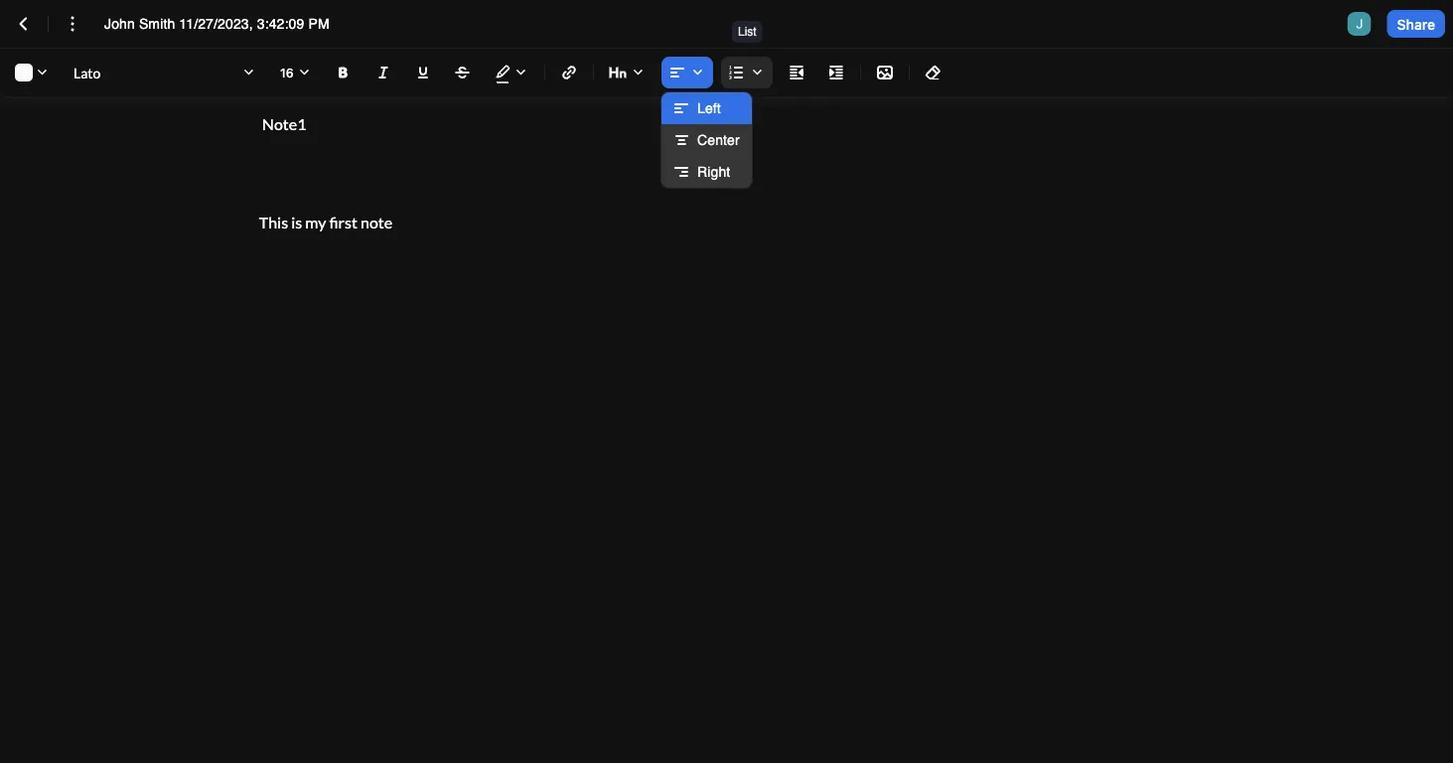 Task type: vqa. For each thing, say whether or not it's contained in the screenshot.
The Is
yes



Task type: describe. For each thing, give the bounding box(es) containing it.
increase indent image
[[825, 61, 849, 84]]

lato button
[[66, 57, 264, 88]]

underline image
[[411, 61, 435, 84]]

menu containing left
[[662, 92, 752, 188]]

john smith image
[[1348, 12, 1372, 36]]

lato
[[74, 64, 101, 81]]

first
[[329, 213, 358, 232]]

italic image
[[372, 61, 396, 84]]

right menu item
[[662, 156, 752, 188]]

link image
[[557, 61, 581, 84]]

right
[[698, 164, 731, 180]]

share button
[[1388, 10, 1446, 38]]

strikethrough image
[[451, 61, 475, 84]]

my
[[305, 213, 326, 232]]



Task type: locate. For each thing, give the bounding box(es) containing it.
center menu item
[[662, 124, 752, 156]]

left
[[698, 100, 721, 116]]

this
[[259, 213, 288, 232]]

insert image image
[[873, 61, 897, 84]]

share
[[1398, 16, 1436, 32]]

16
[[280, 66, 294, 79]]

16 button
[[272, 57, 320, 88]]

all notes image
[[12, 12, 36, 36]]

note
[[361, 213, 393, 232]]

note1
[[259, 114, 306, 133]]

menu
[[662, 92, 752, 188]]

left menu item
[[662, 92, 752, 124]]

decrease indent image
[[785, 61, 809, 84]]

center
[[698, 132, 740, 148]]

this is my first note
[[259, 213, 393, 232]]

clear style image
[[922, 61, 946, 84]]

is
[[291, 213, 302, 232]]

more image
[[61, 12, 84, 36]]

None text field
[[104, 14, 354, 34]]

bold image
[[332, 61, 356, 84]]



